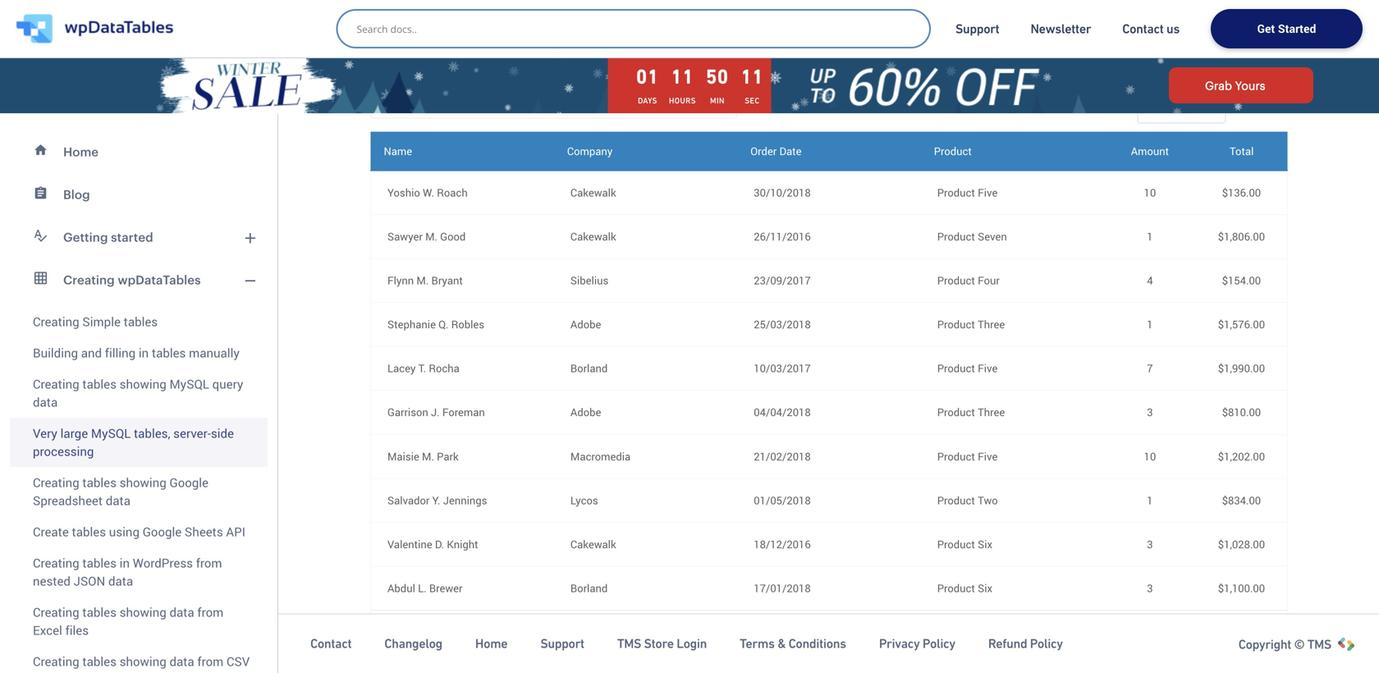 Task type: describe. For each thing, give the bounding box(es) containing it.
salvador y. jennings
[[387, 493, 487, 508]]

files for creating tables showing data from csv files
[[33, 671, 56, 673]]

2 nothing selected button from the left
[[950, 637, 1087, 666]]

0 horizontal spatial tms
[[617, 636, 641, 651]]

json
[[74, 573, 105, 589]]

privacy
[[879, 636, 920, 651]]

newsletter
[[1031, 21, 1091, 36]]

2 11 from the left
[[741, 65, 764, 88]]

building
[[33, 344, 78, 361]]

with
[[729, 4, 753, 18]]

showing for creating tables showing mysql query data
[[120, 376, 166, 392]]

bryant
[[431, 273, 463, 288]]

1 for 834.00
[[1147, 493, 1153, 508]]

date
[[779, 144, 802, 158]]

tables for create tables using google sheets api
[[72, 523, 106, 540]]

product four
[[937, 273, 1000, 288]]

m. for sawyer
[[425, 229, 438, 244]]

roach
[[437, 185, 468, 200]]

google for showing
[[169, 474, 208, 491]]

product six for 18/12/2016
[[937, 537, 992, 552]]

1,202.00
[[1224, 449, 1265, 464]]

m. for maisie
[[422, 449, 434, 464]]

showing for creating tables showing data from csv files
[[120, 653, 166, 670]]

in inside creating tables in wordpress from nested json data
[[120, 554, 130, 571]]

amount: activate to sort column ascending element
[[1104, 132, 1196, 171]]

creating tables showing data from excel files
[[33, 604, 223, 639]]

store
[[644, 636, 674, 651]]

tables up building and filling in tables manually link
[[124, 313, 158, 330]]

tables,
[[134, 425, 170, 442]]

order date
[[751, 144, 802, 158]]

of
[[614, 4, 626, 18]]

data inside creating tables showing data from csv files
[[169, 653, 194, 670]]

excel
[[33, 622, 62, 639]]

the step-by-step tutorial on how to create one of these huge tables with no hassle.
[[357, 4, 811, 18]]

1 horizontal spatial home link
[[475, 636, 508, 652]]

from for creating tables showing data from excel files
[[197, 604, 223, 621]]

grab yours
[[1205, 79, 1265, 92]]

product: activate to sort column ascending element
[[921, 132, 1104, 171]]

building and filling in tables manually link
[[10, 337, 268, 369]]

lycos
[[570, 493, 598, 508]]

1 11 from the left
[[671, 65, 694, 88]]

sibelius
[[570, 273, 608, 288]]

company: activate to sort column ascending element
[[554, 132, 737, 171]]

21/02/2018
[[754, 449, 811, 464]]

getting started link
[[10, 216, 268, 259]]

knight
[[447, 537, 478, 552]]

manually
[[189, 344, 240, 361]]

refund policy
[[988, 636, 1063, 651]]

six for 18/12/2016
[[978, 537, 992, 552]]

01
[[636, 65, 659, 88]]

yoshio w. roach
[[387, 185, 468, 200]]

1 nothing from the left
[[584, 644, 622, 659]]

files for creating tables showing data from excel files
[[65, 622, 89, 639]]

Name text field
[[387, 636, 538, 665]]

2 nothing selected from the left
[[950, 644, 1032, 659]]

newsletter link
[[1031, 21, 1091, 37]]

huge
[[662, 4, 690, 18]]

terms
[[740, 636, 775, 651]]

tms store login
[[617, 636, 707, 651]]

product six for 17/01/2018
[[937, 581, 992, 596]]

us
[[1166, 21, 1180, 36]]

creating for creating tables showing google spreadsheet data
[[33, 474, 79, 491]]

spreadsheet
[[33, 492, 103, 509]]

print
[[521, 61, 546, 77]]

one
[[591, 4, 612, 18]]

rocha
[[429, 361, 459, 376]]

creating tables showing data from csv files
[[33, 653, 250, 673]]

7
[[1147, 361, 1153, 376]]

154.00
[[1228, 273, 1261, 288]]

10 for 136.00
[[1144, 185, 1156, 200]]

tables for creating tables in wordpress from nested json data
[[82, 554, 117, 571]]

1 nothing selected button from the left
[[584, 637, 720, 666]]

processing
[[33, 443, 94, 460]]

the
[[357, 4, 378, 18]]

maisie
[[387, 449, 419, 464]]

3 for 1,100.00
[[1147, 581, 1153, 596]]

copyright © tms
[[1238, 637, 1331, 652]]

product for 10/03/2017
[[937, 361, 975, 376]]

grab yours link
[[1169, 67, 1313, 103]]

adobe for robles
[[570, 317, 601, 332]]

entries
[[1239, 100, 1275, 115]]

step-
[[380, 4, 408, 18]]

contact us link
[[1122, 21, 1180, 37]]

product for 04/04/2018
[[937, 405, 975, 420]]

1 horizontal spatial tms
[[1307, 637, 1331, 652]]

valentine
[[387, 537, 432, 552]]

tables for creating tables showing data from excel files
[[82, 604, 117, 621]]

simple
[[82, 313, 121, 330]]

1 horizontal spatial support
[[955, 21, 999, 36]]

login
[[677, 636, 707, 651]]

columns button
[[370, 53, 478, 86]]

from for creating tables showing data from csv files
[[197, 653, 223, 670]]

getting
[[63, 230, 108, 244]]

10 button
[[1149, 95, 1215, 123]]

changelog
[[384, 636, 442, 651]]

30/10/2018
[[754, 185, 811, 200]]

borland for brewer
[[570, 581, 608, 596]]

five for 21/02/2018
[[978, 449, 998, 464]]

1 vertical spatial home
[[475, 636, 508, 651]]

showing for creating tables showing data from excel files
[[120, 604, 166, 621]]

creating tables showing google spreadsheet data link
[[10, 467, 268, 516]]

selected for 1st nothing selected button
[[624, 644, 665, 659]]

flynn m. bryant
[[387, 273, 463, 288]]

three for 1
[[978, 317, 1005, 332]]

creating wpdatatables
[[63, 273, 201, 287]]

policy for refund policy
[[1030, 636, 1063, 651]]

Search input search field
[[357, 17, 919, 40]]

50
[[706, 65, 729, 88]]

macromedia
[[570, 449, 631, 464]]

Search form search field
[[357, 17, 919, 40]]

0 horizontal spatial support link
[[540, 636, 584, 652]]

creating for creating tables showing data from csv files
[[33, 653, 79, 670]]

showing for creating tables showing google spreadsheet data
[[120, 474, 166, 491]]

1 horizontal spatial support link
[[955, 21, 999, 37]]

refund policy link
[[988, 636, 1063, 652]]

copyright
[[1238, 637, 1291, 652]]

0 horizontal spatial support
[[540, 636, 584, 651]]

conditions
[[788, 636, 846, 651]]

five for 10/03/2017
[[978, 361, 998, 376]]

creating wpdatatables link
[[10, 259, 268, 301]]

stephanie q. robles
[[387, 317, 484, 332]]

policy for privacy policy
[[923, 636, 955, 651]]

columns
[[404, 61, 450, 77]]

create
[[33, 523, 69, 540]]

data inside creating tables in wordpress from nested json data
[[108, 573, 133, 589]]

1 horizontal spatial in
[[139, 344, 149, 361]]

creating for creating tables in wordpress from nested json data
[[33, 554, 79, 571]]

side
[[211, 425, 234, 442]]

getting started
[[63, 230, 153, 244]]

tables for creating tables showing mysql query data
[[82, 376, 117, 392]]

maisie m. park
[[387, 449, 459, 464]]

mysql inside very large mysql tables, server-side processing
[[91, 425, 131, 442]]

name
[[384, 144, 412, 158]]

product for 18/12/2016
[[937, 537, 975, 552]]

10 for 1,202.00
[[1144, 449, 1156, 464]]

25/03/2018
[[754, 317, 811, 332]]



Task type: vqa. For each thing, say whether or not it's contained in the screenshot.
The Wpdatatables in Creating wpDataTables link
no



Task type: locate. For each thing, give the bounding box(es) containing it.
1 vertical spatial adobe
[[570, 405, 601, 420]]

creating inside creating tables showing mysql query data
[[33, 376, 79, 392]]

1 for 1,806.00
[[1147, 229, 1153, 244]]

1 horizontal spatial files
[[65, 622, 89, 639]]

product three for 25/03/2018
[[937, 317, 1005, 332]]

sawyer m. good
[[387, 229, 466, 244]]

privacy policy
[[879, 636, 955, 651]]

2 vertical spatial 3
[[1147, 581, 1153, 596]]

creating up spreadsheet
[[33, 474, 79, 491]]

0 horizontal spatial 11
[[671, 65, 694, 88]]

data inside creating tables showing google spreadsheet data
[[106, 492, 130, 509]]

tables down creating simple tables link
[[152, 344, 186, 361]]

data inside creating tables showing data from excel files
[[169, 604, 194, 621]]

policy right privacy
[[923, 636, 955, 651]]

1 vertical spatial files
[[33, 671, 56, 673]]

1 horizontal spatial nothing selected button
[[950, 637, 1087, 666]]

0 vertical spatial contact
[[1122, 21, 1164, 36]]

contact for contact us
[[1122, 21, 1164, 36]]

1 showing from the top
[[120, 376, 166, 392]]

creating inside creating tables in wordpress from nested json data
[[33, 554, 79, 571]]

creating up nested
[[33, 554, 79, 571]]

order date: activate to sort column ascending element
[[737, 132, 921, 171]]

1 vertical spatial 3
[[1147, 537, 1153, 552]]

tables left with
[[693, 4, 726, 18]]

3
[[1147, 405, 1153, 420], [1147, 537, 1153, 552], [1147, 581, 1153, 596]]

in right filling
[[139, 344, 149, 361]]

creating for creating tables showing mysql query data
[[33, 376, 79, 392]]

showing inside creating tables showing mysql query data
[[120, 376, 166, 392]]

creating tables showing google spreadsheet data
[[33, 474, 208, 509]]

1 borland from the top
[[570, 361, 608, 376]]

2 vertical spatial cakewalk
[[570, 537, 616, 552]]

3 1 from the top
[[1147, 493, 1153, 508]]

2 product six from the top
[[937, 581, 992, 596]]

google down server- at the bottom left
[[169, 474, 208, 491]]

total: activate to sort column ascending element
[[1196, 132, 1288, 171]]

policy inside the "refund policy" link
[[1030, 636, 1063, 651]]

0 horizontal spatial files
[[33, 671, 56, 673]]

files down excel
[[33, 671, 56, 673]]

cakewalk for knight
[[570, 537, 616, 552]]

1 vertical spatial support link
[[540, 636, 584, 652]]

0 vertical spatial support
[[955, 21, 999, 36]]

policy right refund
[[1030, 636, 1063, 651]]

0 horizontal spatial to number field
[[1121, 653, 1179, 673]]

data
[[33, 394, 58, 410], [106, 492, 130, 509], [108, 573, 133, 589], [169, 604, 194, 621], [169, 653, 194, 670]]

product for 30/10/2018
[[937, 185, 975, 200]]

1 six from the top
[[978, 537, 992, 552]]

1 vertical spatial five
[[978, 361, 998, 376]]

no
[[756, 4, 770, 18]]

1 horizontal spatial contact
[[1122, 21, 1164, 36]]

hassle.
[[773, 4, 811, 18]]

m. left good on the top left of page
[[425, 229, 438, 244]]

data down wordpress
[[169, 604, 194, 621]]

1 horizontal spatial policy
[[1030, 636, 1063, 651]]

0 vertical spatial three
[[978, 317, 1005, 332]]

1 adobe from the top
[[570, 317, 601, 332]]

2 to number field from the left
[[1212, 653, 1271, 673]]

2 vertical spatial 10
[[1144, 449, 1156, 464]]

From text field
[[754, 619, 904, 649]]

4
[[1147, 273, 1153, 288]]

2 cakewalk from the top
[[570, 229, 616, 244]]

2 product five from the top
[[937, 361, 998, 376]]

q.
[[438, 317, 449, 332]]

3 showing from the top
[[120, 604, 166, 621]]

3 five from the top
[[978, 449, 998, 464]]

1 horizontal spatial nothing selected
[[950, 644, 1032, 659]]

0 vertical spatial adobe
[[570, 317, 601, 332]]

get
[[1257, 21, 1275, 36]]

0 horizontal spatial contact
[[310, 636, 352, 651]]

1 vertical spatial product six
[[937, 581, 992, 596]]

showing down creating tables in wordpress from nested json data link
[[120, 604, 166, 621]]

1 vertical spatial borland
[[570, 581, 608, 596]]

creating for creating tables showing data from excel files
[[33, 604, 79, 621]]

garrison
[[387, 405, 428, 420]]

1 vertical spatial 1
[[1147, 317, 1153, 332]]

creating tables showing mysql query data
[[33, 376, 243, 410]]

tables left using
[[72, 523, 106, 540]]

creating inside creating tables showing google spreadsheet data
[[33, 474, 79, 491]]

showing inside creating tables showing google spreadsheet data
[[120, 474, 166, 491]]

foreman
[[442, 405, 485, 420]]

from number field for 1st to number field
[[1121, 619, 1179, 649]]

nested
[[33, 573, 71, 589]]

0 horizontal spatial nothing
[[584, 644, 622, 659]]

creating down building
[[33, 376, 79, 392]]

1 vertical spatial m.
[[417, 273, 429, 288]]

product for 26/11/2016
[[937, 229, 975, 244]]

1 vertical spatial six
[[978, 581, 992, 596]]

showing down creating tables showing data from excel files link
[[120, 653, 166, 670]]

1,576.00
[[1224, 317, 1265, 332]]

w.
[[423, 185, 434, 200]]

name: activate to sort column ascending element
[[371, 132, 554, 171]]

2 six from the top
[[978, 581, 992, 596]]

0 vertical spatial 10
[[1149, 101, 1161, 116]]

0 horizontal spatial policy
[[923, 636, 955, 651]]

adobe up macromedia at the bottom left
[[570, 405, 601, 420]]

four
[[978, 273, 1000, 288]]

0 vertical spatial in
[[139, 344, 149, 361]]

creating for creating simple tables
[[33, 313, 79, 330]]

1,990.00
[[1224, 361, 1265, 376]]

y.
[[432, 493, 440, 508]]

five for 30/10/2018
[[978, 185, 998, 200]]

server-
[[173, 425, 211, 442]]

0 horizontal spatial from number field
[[1121, 619, 1179, 649]]

cakewalk for good
[[570, 229, 616, 244]]

cakewalk up sibelius
[[570, 229, 616, 244]]

policy inside privacy policy link
[[923, 636, 955, 651]]

10/03/2017
[[754, 361, 811, 376]]

0 horizontal spatial in
[[120, 554, 130, 571]]

how
[[512, 4, 536, 18]]

1 horizontal spatial nothing
[[950, 644, 989, 659]]

step
[[426, 4, 450, 18]]

product five for 21/02/2018
[[937, 449, 998, 464]]

136.00
[[1228, 185, 1261, 200]]

0 vertical spatial product six
[[937, 537, 992, 552]]

creating up building
[[33, 313, 79, 330]]

support
[[955, 21, 999, 36], [540, 636, 584, 651]]

seven
[[978, 229, 1007, 244]]

creating simple tables
[[33, 313, 158, 330]]

0 vertical spatial borland
[[570, 361, 608, 376]]

0 vertical spatial mysql
[[169, 376, 209, 392]]

2 vertical spatial from
[[197, 653, 223, 670]]

01/05/2018
[[754, 493, 811, 508]]

six down "two"
[[978, 537, 992, 552]]

product for 01/05/2018
[[937, 493, 975, 508]]

0 vertical spatial six
[[978, 537, 992, 552]]

creating
[[63, 273, 115, 287], [33, 313, 79, 330], [33, 376, 79, 392], [33, 474, 79, 491], [33, 554, 79, 571], [33, 604, 79, 621], [33, 653, 79, 670]]

mysql inside creating tables showing mysql query data
[[169, 376, 209, 392]]

creating up excel
[[33, 604, 79, 621]]

1 product six from the top
[[937, 537, 992, 552]]

selected for 2nd nothing selected button
[[991, 644, 1032, 659]]

and
[[81, 344, 102, 361]]

google up wordpress
[[143, 523, 182, 540]]

2 three from the top
[[978, 405, 1005, 420]]

google for using
[[143, 523, 182, 540]]

create
[[553, 4, 588, 18]]

tables inside creating tables showing data from csv files
[[82, 653, 117, 670]]

abdul l. brewer
[[387, 581, 463, 596]]

2 vertical spatial m.
[[422, 449, 434, 464]]

mysql left query
[[169, 376, 209, 392]]

1 product five from the top
[[937, 185, 998, 200]]

showing
[[120, 376, 166, 392], [120, 474, 166, 491], [120, 604, 166, 621], [120, 653, 166, 670]]

product for 21/02/2018
[[937, 449, 975, 464]]

from number field for first to number field from right
[[1212, 619, 1271, 649]]

2 nothing from the left
[[950, 644, 989, 659]]

product for 17/01/2018
[[937, 581, 975, 596]]

tables down json
[[82, 604, 117, 621]]

product six down the product two
[[937, 537, 992, 552]]

very large mysql tables, server-side processing
[[33, 425, 234, 460]]

2 1 from the top
[[1147, 317, 1153, 332]]

building and filling in tables manually
[[33, 344, 240, 361]]

0 vertical spatial product five
[[937, 185, 998, 200]]

create tables using google sheets api
[[33, 523, 245, 540]]

adobe
[[570, 317, 601, 332], [570, 405, 601, 420]]

0 horizontal spatial mysql
[[91, 425, 131, 442]]

very large mysql tables, server-side processing link
[[10, 418, 268, 467]]

4 showing from the top
[[120, 653, 166, 670]]

1 five from the top
[[978, 185, 998, 200]]

From number field
[[1121, 619, 1179, 649], [1212, 619, 1271, 649]]

hours
[[669, 96, 696, 105]]

0 vertical spatial 1
[[1147, 229, 1153, 244]]

three for 3
[[978, 405, 1005, 420]]

started
[[111, 230, 153, 244]]

1 vertical spatial 10
[[1144, 185, 1156, 200]]

3 product five from the top
[[937, 449, 998, 464]]

1 cakewalk from the top
[[570, 185, 616, 200]]

wordpress
[[133, 554, 193, 571]]

0 vertical spatial product three
[[937, 317, 1005, 332]]

To text field
[[754, 653, 904, 673]]

1 selected from the left
[[624, 644, 665, 659]]

1 nothing selected from the left
[[584, 644, 665, 659]]

m. for flynn
[[417, 273, 429, 288]]

2 five from the top
[[978, 361, 998, 376]]

0 vertical spatial files
[[65, 622, 89, 639]]

tables for creating tables showing data from csv files
[[82, 653, 117, 670]]

d.
[[435, 537, 444, 552]]

showing down very large mysql tables, server-side processing link
[[120, 474, 166, 491]]

terms & conditions link
[[740, 636, 846, 652]]

11 up sec at top right
[[741, 65, 764, 88]]

create tables using google sheets api link
[[10, 516, 268, 548]]

adobe down sibelius
[[570, 317, 601, 332]]

in down using
[[120, 554, 130, 571]]

0 vertical spatial support link
[[955, 21, 999, 37]]

1 vertical spatial three
[[978, 405, 1005, 420]]

home link right changelog
[[475, 636, 508, 652]]

10 inside button
[[1149, 101, 1161, 116]]

sheets
[[185, 523, 223, 540]]

1 policy from the left
[[923, 636, 955, 651]]

1 to number field from the left
[[1121, 653, 1179, 673]]

files inside creating tables showing data from csv files
[[33, 671, 56, 673]]

min
[[710, 96, 725, 105]]

1 vertical spatial support
[[540, 636, 584, 651]]

on
[[495, 4, 510, 18]]

26/11/2016
[[754, 229, 811, 244]]

showing inside creating tables showing data from excel files
[[120, 604, 166, 621]]

nothing selected
[[584, 644, 665, 659], [950, 644, 1032, 659]]

tables down creating tables showing data from excel files
[[82, 653, 117, 670]]

tables up json
[[82, 554, 117, 571]]

2 vertical spatial product five
[[937, 449, 998, 464]]

creating inside creating tables showing data from excel files
[[33, 604, 79, 621]]

cakewalk down company
[[570, 185, 616, 200]]

creating down excel
[[33, 653, 79, 670]]

1 three from the top
[[978, 317, 1005, 332]]

m. right flynn
[[417, 273, 429, 288]]

tables inside creating tables showing google spreadsheet data
[[82, 474, 117, 491]]

0 vertical spatial cakewalk
[[570, 185, 616, 200]]

1 1 from the top
[[1147, 229, 1153, 244]]

0 vertical spatial m.
[[425, 229, 438, 244]]

0 horizontal spatial home
[[63, 144, 99, 159]]

0 horizontal spatial nothing selected
[[584, 644, 665, 659]]

2 borland from the top
[[570, 581, 608, 596]]

0 vertical spatial 3
[[1147, 405, 1153, 420]]

files
[[65, 622, 89, 639], [33, 671, 56, 673]]

1 vertical spatial in
[[120, 554, 130, 571]]

sec
[[745, 96, 760, 105]]

product five for 10/03/2017
[[937, 361, 998, 376]]

data right json
[[108, 573, 133, 589]]

six for 17/01/2018
[[978, 581, 992, 596]]

abdul
[[387, 581, 415, 596]]

2 selected from the left
[[991, 644, 1032, 659]]

tutorial
[[453, 4, 493, 18]]

tables inside creating tables showing mysql query data
[[82, 376, 117, 392]]

wpdatatables - tables and charts manager wordpress plugin image
[[16, 14, 173, 44]]

3 for 810.00
[[1147, 405, 1153, 420]]

0 horizontal spatial home link
[[10, 131, 268, 173]]

data up using
[[106, 492, 130, 509]]

wpdatatables
[[118, 273, 201, 287]]

t.
[[418, 361, 426, 376]]

contact for contact
[[310, 636, 352, 651]]

six
[[978, 537, 992, 552], [978, 581, 992, 596]]

1 vertical spatial from
[[197, 604, 223, 621]]

1 from number field from the left
[[1121, 619, 1179, 649]]

cakewalk for roach
[[570, 185, 616, 200]]

3 3 from the top
[[1147, 581, 1153, 596]]

print button
[[488, 53, 561, 86]]

1 3 from the top
[[1147, 405, 1153, 420]]

privacy policy link
[[879, 636, 955, 652]]

tms left store
[[617, 636, 641, 651]]

2 3 from the top
[[1147, 537, 1153, 552]]

11
[[671, 65, 694, 88], [741, 65, 764, 88]]

from inside creating tables showing data from csv files
[[197, 653, 223, 670]]

support link
[[955, 21, 999, 37], [540, 636, 584, 652]]

To number field
[[1121, 653, 1179, 673], [1212, 653, 1271, 673]]

tables down and
[[82, 376, 117, 392]]

six up refund
[[978, 581, 992, 596]]

1 horizontal spatial mysql
[[169, 376, 209, 392]]

showing inside creating tables showing data from csv files
[[120, 653, 166, 670]]

3 for 1,028.00
[[1147, 537, 1153, 552]]

1 vertical spatial cakewalk
[[570, 229, 616, 244]]

0 horizontal spatial selected
[[624, 644, 665, 659]]

tables inside creating tables showing data from excel files
[[82, 604, 117, 621]]

2 from number field from the left
[[1212, 619, 1271, 649]]

1 horizontal spatial from number field
[[1212, 619, 1271, 649]]

1 horizontal spatial 11
[[741, 65, 764, 88]]

2 showing from the top
[[120, 474, 166, 491]]

from inside creating tables in wordpress from nested json data
[[196, 554, 222, 571]]

adobe for foreman
[[570, 405, 601, 420]]

&
[[777, 636, 786, 651]]

total
[[1230, 144, 1254, 158]]

showing down building and filling in tables manually link
[[120, 376, 166, 392]]

©
[[1294, 637, 1305, 652]]

product seven
[[937, 229, 1007, 244]]

0 vertical spatial home link
[[10, 131, 268, 173]]

mysql right large
[[91, 425, 131, 442]]

product for 23/09/2017
[[937, 273, 975, 288]]

product six up refund
[[937, 581, 992, 596]]

m. left park
[[422, 449, 434, 464]]

1 vertical spatial mysql
[[91, 425, 131, 442]]

tables for creating tables showing google spreadsheet data
[[82, 474, 117, 491]]

from inside creating tables showing data from excel files
[[197, 604, 223, 621]]

11 up hours
[[671, 65, 694, 88]]

0 vertical spatial five
[[978, 185, 998, 200]]

1 vertical spatial google
[[143, 523, 182, 540]]

product five
[[937, 185, 998, 200], [937, 361, 998, 376], [937, 449, 998, 464]]

tms right ©
[[1307, 637, 1331, 652]]

borland
[[570, 361, 608, 376], [570, 581, 608, 596]]

tables inside creating tables in wordpress from nested json data
[[82, 554, 117, 571]]

0 vertical spatial google
[[169, 474, 208, 491]]

files inside creating tables showing data from excel files
[[65, 622, 89, 639]]

2 vertical spatial 1
[[1147, 493, 1153, 508]]

product for 25/03/2018
[[937, 317, 975, 332]]

two
[[978, 493, 998, 508]]

five
[[978, 185, 998, 200], [978, 361, 998, 376], [978, 449, 998, 464]]

tables up spreadsheet
[[82, 474, 117, 491]]

1 horizontal spatial selected
[[991, 644, 1032, 659]]

grab
[[1205, 79, 1232, 92]]

home link
[[10, 131, 268, 173], [475, 636, 508, 652]]

0 vertical spatial from
[[196, 554, 222, 571]]

borland for rocha
[[570, 361, 608, 376]]

1 horizontal spatial home
[[475, 636, 508, 651]]

google inside creating tables showing google spreadsheet data
[[169, 474, 208, 491]]

creating tables showing data from csv files link
[[10, 646, 268, 673]]

data inside creating tables showing mysql query data
[[33, 394, 58, 410]]

1 product three from the top
[[937, 317, 1005, 332]]

jennings
[[443, 493, 487, 508]]

2 policy from the left
[[1030, 636, 1063, 651]]

l.
[[418, 581, 427, 596]]

creating up the creating simple tables
[[63, 273, 115, 287]]

product six
[[937, 537, 992, 552], [937, 581, 992, 596]]

creating for creating wpdatatables
[[63, 273, 115, 287]]

1 vertical spatial product five
[[937, 361, 998, 376]]

home up 'blog'
[[63, 144, 99, 159]]

files right excel
[[65, 622, 89, 639]]

from for creating tables in wordpress from nested json data
[[196, 554, 222, 571]]

very
[[33, 425, 57, 442]]

lacey t. rocha
[[387, 361, 459, 376]]

product three for 04/04/2018
[[937, 405, 1005, 420]]

creating inside creating tables showing data from csv files
[[33, 653, 79, 670]]

cakewalk down lycos at the bottom
[[570, 537, 616, 552]]

product five for 30/10/2018
[[937, 185, 998, 200]]

810.00
[[1228, 405, 1261, 420]]

tms store login link
[[617, 636, 707, 652]]

0 vertical spatial home
[[63, 144, 99, 159]]

1 vertical spatial contact
[[310, 636, 352, 651]]

1 vertical spatial home link
[[475, 636, 508, 652]]

1
[[1147, 229, 1153, 244], [1147, 317, 1153, 332], [1147, 493, 1153, 508]]

1 horizontal spatial to number field
[[1212, 653, 1271, 673]]

0 horizontal spatial nothing selected button
[[584, 637, 720, 666]]

data left csv
[[169, 653, 194, 670]]

1 vertical spatial product three
[[937, 405, 1005, 420]]

2 adobe from the top
[[570, 405, 601, 420]]

data up very
[[33, 394, 58, 410]]

2 product three from the top
[[937, 405, 1005, 420]]

home right changelog
[[475, 636, 508, 651]]

get started link
[[1211, 9, 1363, 48]]

1 for 1,576.00
[[1147, 317, 1153, 332]]

home link up 'blog'
[[10, 131, 268, 173]]

3 cakewalk from the top
[[570, 537, 616, 552]]

2 vertical spatial five
[[978, 449, 998, 464]]



